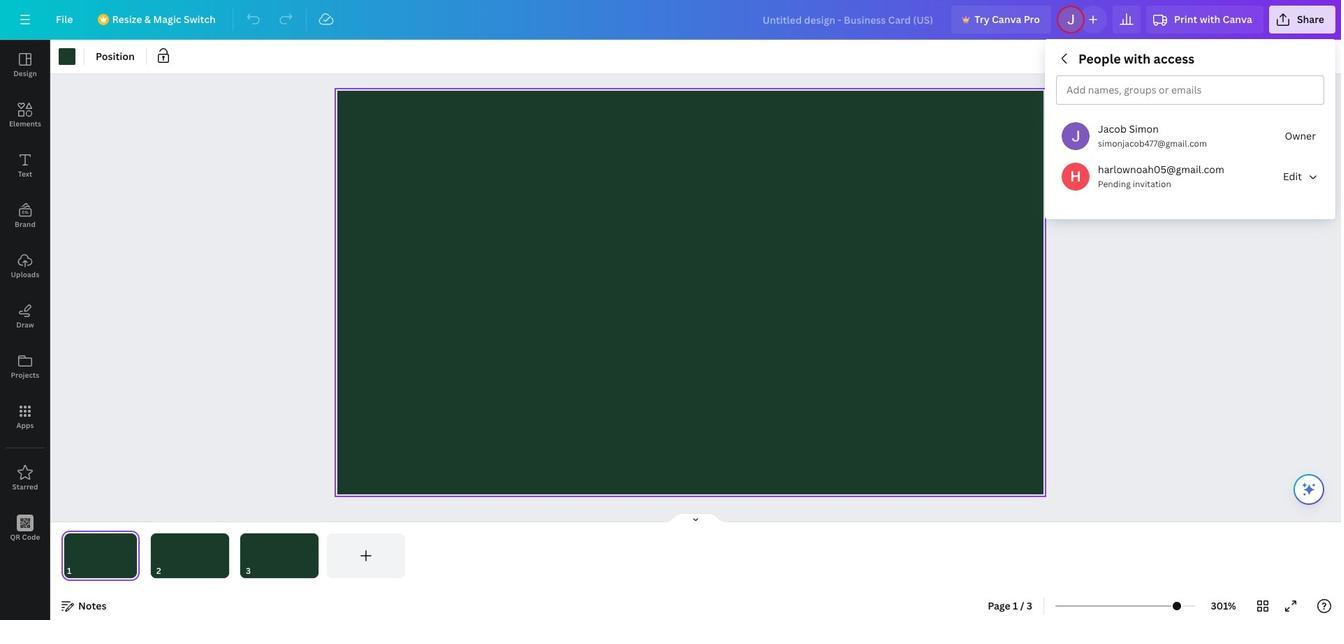 Task type: describe. For each thing, give the bounding box(es) containing it.
page 1 image
[[61, 534, 140, 578]]

harlownoah05@gmail.com image
[[1062, 163, 1090, 191]]

Can edit button
[[1278, 163, 1324, 191]]

Add names, groups or emails text field
[[1061, 80, 1202, 101]]

Zoom button
[[1201, 595, 1246, 617]]

#1a3b29 image
[[59, 48, 75, 65]]

harlownoah05@gmail.com element
[[1062, 163, 1090, 191]]



Task type: vqa. For each thing, say whether or not it's contained in the screenshot.
Hide pages image
yes



Task type: locate. For each thing, give the bounding box(es) containing it.
side panel tab list
[[0, 40, 50, 554]]

main menu bar
[[0, 0, 1341, 40]]

Page title text field
[[78, 564, 83, 578]]

group
[[1056, 50, 1324, 208]]

canva assistant image
[[1301, 481, 1317, 498]]

Design title text field
[[751, 6, 946, 34]]

hide pages image
[[662, 513, 729, 524]]



